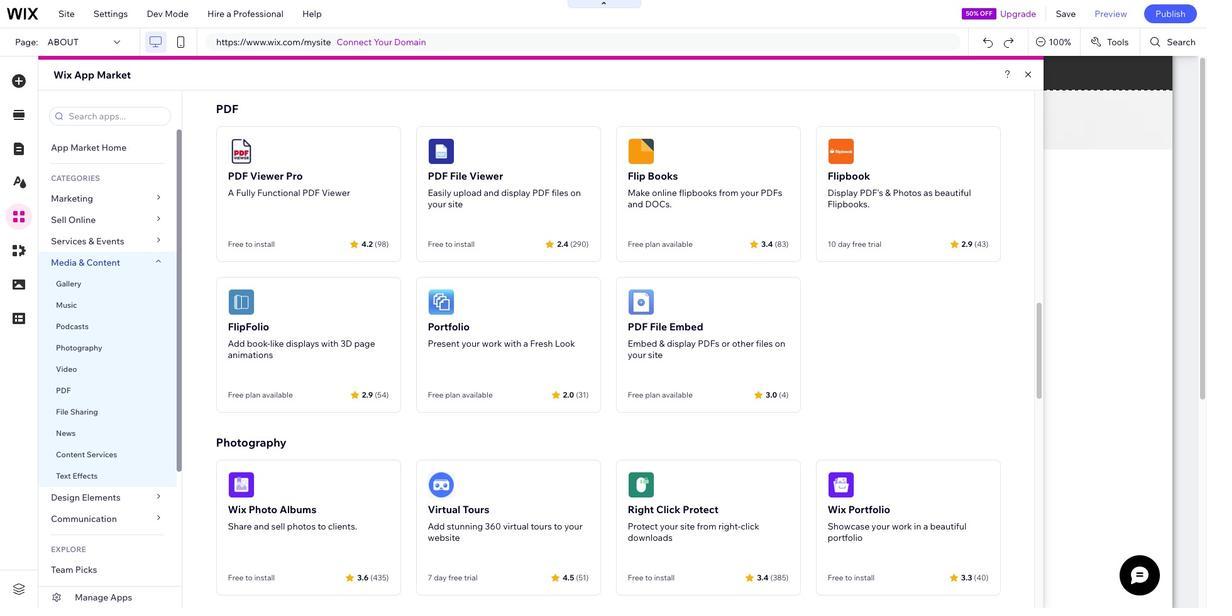 Task type: describe. For each thing, give the bounding box(es) containing it.
4.2
[[362, 239, 373, 249]]

3.3
[[961, 573, 972, 583]]

sell
[[271, 521, 285, 533]]

on inside pdf file viewer easily upload and display pdf files on your site
[[571, 187, 581, 199]]

market inside the 'sidebar' element
[[70, 142, 100, 153]]

explore
[[51, 545, 86, 555]]

file inside the 'sidebar' element
[[56, 407, 69, 417]]

tools button
[[1081, 28, 1140, 56]]

with inside the flipfolio add book-like displays with 3d page animations
[[321, 338, 339, 350]]

to for 3.4
[[645, 574, 653, 583]]

1 horizontal spatial viewer
[[322, 187, 350, 199]]

flipbooks.
[[828, 199, 870, 210]]

wix for wix portfolio showcase your work in a beautiful portfolio
[[828, 504, 846, 516]]

text
[[56, 472, 71, 481]]

& inside flipbook display pdf's & photos as beautiful flipbooks.
[[885, 187, 891, 199]]

hire
[[208, 8, 225, 19]]

dev mode
[[147, 8, 189, 19]]

to for 3.3
[[845, 574, 853, 583]]

install down upload
[[454, 240, 475, 249]]

to inside virtual tours add stunning 360 virtual tours to your website
[[554, 521, 563, 533]]

virtual
[[428, 504, 461, 516]]

available for embed
[[662, 391, 693, 400]]

click
[[741, 521, 760, 533]]

day for 7
[[434, 574, 447, 583]]

save button
[[1047, 0, 1086, 28]]

pdf viewer pro logo image
[[228, 138, 254, 165]]

your inside "portfolio present your work with a fresh look"
[[462, 338, 480, 350]]

sell
[[51, 214, 66, 226]]

flipfolio
[[228, 321, 269, 333]]

app inside the 'sidebar' element
[[51, 142, 68, 153]]

wix portfolio showcase your work in a beautiful portfolio
[[828, 504, 967, 544]]

3.6
[[357, 573, 369, 583]]

virtual tours logo image
[[428, 472, 454, 499]]

about
[[48, 36, 79, 48]]

100% button
[[1029, 28, 1080, 56]]

2.0 (31)
[[563, 390, 589, 400]]

gallery link
[[38, 274, 177, 295]]

click
[[656, 504, 681, 516]]

help
[[302, 8, 322, 19]]

plan for book-
[[245, 391, 261, 400]]

wix app market
[[53, 69, 131, 81]]

(51)
[[576, 573, 589, 583]]

file for viewer
[[450, 170, 467, 182]]

newest apps
[[51, 586, 106, 597]]

pdfs inside pdf file embed embed & display pdfs or other files on your site
[[698, 338, 720, 350]]

(40)
[[974, 573, 989, 583]]

free plan available for embed
[[628, 391, 693, 400]]

video
[[56, 365, 77, 374]]

sidebar element
[[38, 91, 182, 609]]

video link
[[38, 359, 177, 380]]

effects
[[73, 472, 98, 481]]

site
[[58, 8, 75, 19]]

portfolio logo image
[[428, 289, 454, 316]]

podcasts link
[[38, 316, 177, 338]]

available for book-
[[262, 391, 293, 400]]

flip
[[628, 170, 646, 182]]

2.9 (54)
[[362, 390, 389, 400]]

photos
[[287, 521, 316, 533]]

to for 2.4
[[445, 240, 453, 249]]

4.5
[[563, 573, 574, 583]]

tours
[[463, 504, 490, 516]]

design elements link
[[38, 487, 177, 509]]

your
[[374, 36, 392, 48]]

preview
[[1095, 8, 1127, 19]]

pdf inside pdf file embed embed & display pdfs or other files on your site
[[628, 321, 648, 333]]

files inside pdf file viewer easily upload and display pdf files on your site
[[552, 187, 569, 199]]

media
[[51, 257, 77, 269]]

manage apps
[[75, 592, 132, 604]]

categories
[[51, 174, 100, 183]]

7
[[428, 574, 432, 583]]

share
[[228, 521, 252, 533]]

work inside "portfolio present your work with a fresh look"
[[482, 338, 502, 350]]

or
[[722, 338, 730, 350]]

photo
[[249, 504, 277, 516]]

free for pdf file viewer
[[428, 240, 444, 249]]

0 horizontal spatial protect
[[628, 521, 658, 533]]

picks
[[75, 565, 97, 576]]

flipbook logo image
[[828, 138, 854, 165]]

elements
[[82, 492, 121, 504]]

free to install down easily
[[428, 240, 475, 249]]

books
[[648, 170, 678, 182]]

and inside pdf file viewer easily upload and display pdf files on your site
[[484, 187, 499, 199]]

360
[[485, 521, 501, 533]]

beautiful inside the wix portfolio showcase your work in a beautiful portfolio
[[930, 521, 967, 533]]

work inside the wix portfolio showcase your work in a beautiful portfolio
[[892, 521, 912, 533]]

hire a professional
[[208, 8, 284, 19]]

free plan available for your
[[428, 391, 493, 400]]

pdf file embed  logo image
[[628, 289, 654, 316]]

pdf file embed embed & display pdfs or other files on your site
[[628, 321, 786, 361]]

files inside pdf file embed embed & display pdfs or other files on your site
[[756, 338, 773, 350]]

look
[[555, 338, 575, 350]]

clients.
[[328, 521, 357, 533]]

3.4 (385)
[[757, 573, 789, 583]]

your inside the wix portfolio showcase your work in a beautiful portfolio
[[872, 521, 890, 533]]

marketing
[[51, 193, 93, 204]]

search
[[1167, 36, 1196, 48]]

add inside virtual tours add stunning 360 virtual tours to your website
[[428, 521, 445, 533]]

wix for wix app market
[[53, 69, 72, 81]]

communication link
[[38, 509, 177, 530]]

0 vertical spatial a
[[227, 8, 231, 19]]

1 vertical spatial photography
[[216, 436, 287, 450]]

flipfolio logo image
[[228, 289, 254, 316]]

7 day free trial
[[428, 574, 478, 583]]

newest
[[51, 586, 82, 597]]

flipbook display pdf's & photos as beautiful flipbooks.
[[828, 170, 971, 210]]

services & events link
[[38, 231, 177, 252]]

(98)
[[375, 239, 389, 249]]

pdf file viewer logo image
[[428, 138, 454, 165]]

site inside right click protect protect your site from right-click downloads
[[680, 521, 695, 533]]

right click protect logo image
[[628, 472, 654, 499]]

flip books make online flipbooks from your pdfs and docs.
[[628, 170, 783, 210]]

portfolio inside the wix portfolio showcase your work in a beautiful portfolio
[[849, 504, 891, 516]]

communication
[[51, 514, 119, 525]]

on inside pdf file embed embed & display pdfs or other files on your site
[[775, 338, 786, 350]]

publish button
[[1144, 4, 1197, 23]]

available for your
[[462, 391, 493, 400]]

(43)
[[975, 239, 989, 249]]

website
[[428, 533, 460, 544]]

right-
[[719, 521, 741, 533]]

manage apps link
[[38, 587, 182, 609]]

and inside flip books make online flipbooks from your pdfs and docs.
[[628, 199, 643, 210]]

0 vertical spatial market
[[97, 69, 131, 81]]

design
[[51, 492, 80, 504]]

plan for your
[[445, 391, 460, 400]]

fully
[[236, 187, 255, 199]]

music
[[56, 301, 77, 310]]

photography link
[[38, 338, 177, 359]]

events
[[96, 236, 124, 247]]

free plan available for book-
[[228, 391, 293, 400]]

search button
[[1141, 28, 1207, 56]]

publish
[[1156, 8, 1186, 19]]

flipbooks
[[679, 187, 717, 199]]

https://www.wix.com/mysite connect your domain
[[216, 36, 426, 48]]

free down portfolio at the right of page
[[828, 574, 844, 583]]

free for flip books
[[628, 240, 644, 249]]

https://www.wix.com/mysite
[[216, 36, 331, 48]]

3.3 (40)
[[961, 573, 989, 583]]

stunning
[[447, 521, 483, 533]]

apps for newest apps
[[84, 586, 106, 597]]

portfolio present your work with a fresh look
[[428, 321, 575, 350]]

3.0
[[766, 390, 777, 400]]

team
[[51, 565, 73, 576]]

functional
[[257, 187, 300, 199]]



Task type: locate. For each thing, give the bounding box(es) containing it.
to down 'fully'
[[245, 240, 253, 249]]

plan for embed
[[645, 391, 660, 400]]

photography up wix photo albums logo
[[216, 436, 287, 450]]

free for 10 day free trial
[[852, 240, 867, 249]]

1 horizontal spatial file
[[450, 170, 467, 182]]

1 vertical spatial from
[[697, 521, 717, 533]]

day right 7
[[434, 574, 447, 583]]

pdfs inside flip books make online flipbooks from your pdfs and docs.
[[761, 187, 783, 199]]

3.4 left (83)
[[762, 239, 773, 249]]

news link
[[38, 423, 177, 445]]

1 vertical spatial pdfs
[[698, 338, 720, 350]]

beautiful right as
[[935, 187, 971, 199]]

to for 4.2
[[245, 240, 253, 249]]

3.4 for 3.4 (83)
[[762, 239, 773, 249]]

0 horizontal spatial on
[[571, 187, 581, 199]]

trial for 7 day free trial
[[464, 574, 478, 583]]

day
[[838, 240, 851, 249], [434, 574, 447, 583]]

file for embed
[[650, 321, 667, 333]]

10 day free trial
[[828, 240, 882, 249]]

2.9 for flipfolio
[[362, 390, 373, 400]]

1 horizontal spatial 2.9
[[962, 239, 973, 249]]

0 vertical spatial 3.4
[[762, 239, 773, 249]]

wix up showcase
[[828, 504, 846, 516]]

and left sell
[[254, 521, 269, 533]]

with inside "portfolio present your work with a fresh look"
[[504, 338, 522, 350]]

viewer right functional
[[322, 187, 350, 199]]

newest apps link
[[38, 581, 177, 602]]

other
[[732, 338, 754, 350]]

app down about
[[74, 69, 95, 81]]

0 vertical spatial files
[[552, 187, 569, 199]]

to right photos in the left of the page
[[318, 521, 326, 533]]

free down "present"
[[428, 391, 444, 400]]

free down animations
[[228, 391, 244, 400]]

mode
[[165, 8, 189, 19]]

1 vertical spatial embed
[[628, 338, 657, 350]]

your right flipbooks
[[741, 187, 759, 199]]

1 horizontal spatial files
[[756, 338, 773, 350]]

pdf
[[216, 102, 238, 116], [228, 170, 248, 182], [428, 170, 448, 182], [302, 187, 320, 199], [532, 187, 550, 199], [628, 321, 648, 333], [56, 386, 71, 396]]

wix inside wix photo albums share and sell photos to clients.
[[228, 504, 246, 516]]

1 vertical spatial a
[[524, 338, 528, 350]]

0 horizontal spatial add
[[228, 338, 245, 350]]

your down click at the right bottom
[[660, 521, 678, 533]]

your right the tours
[[564, 521, 583, 533]]

free to install down 'fully'
[[228, 240, 275, 249]]

(385)
[[771, 573, 789, 583]]

0 vertical spatial content
[[86, 257, 120, 269]]

free to install down share
[[228, 574, 275, 583]]

(435)
[[370, 573, 389, 583]]

file down pdf file embed  logo
[[650, 321, 667, 333]]

apps for manage apps
[[110, 592, 132, 604]]

1 horizontal spatial apps
[[110, 592, 132, 604]]

0 horizontal spatial free
[[448, 574, 463, 583]]

2 horizontal spatial and
[[628, 199, 643, 210]]

1 vertical spatial add
[[428, 521, 445, 533]]

0 horizontal spatial file
[[56, 407, 69, 417]]

0 horizontal spatial files
[[552, 187, 569, 199]]

1 horizontal spatial free
[[852, 240, 867, 249]]

0 horizontal spatial a
[[227, 8, 231, 19]]

1 horizontal spatial photography
[[216, 436, 287, 450]]

upgrade
[[1000, 8, 1037, 19]]

free to install for wix portfolio
[[828, 574, 875, 583]]

add down the flipfolio
[[228, 338, 245, 350]]

install down functional
[[254, 240, 275, 249]]

a right the hire
[[227, 8, 231, 19]]

viewer inside pdf file viewer easily upload and display pdf files on your site
[[470, 170, 503, 182]]

1 vertical spatial file
[[650, 321, 667, 333]]

0 vertical spatial site
[[448, 199, 463, 210]]

(4)
[[779, 390, 789, 400]]

online
[[68, 214, 96, 226]]

off
[[980, 9, 993, 18]]

install down sell
[[254, 574, 275, 583]]

0 horizontal spatial work
[[482, 338, 502, 350]]

files right other
[[756, 338, 773, 350]]

install down portfolio at the right of page
[[854, 574, 875, 583]]

file inside pdf file embed embed & display pdfs or other files on your site
[[650, 321, 667, 333]]

4.5 (51)
[[563, 573, 589, 583]]

text effects link
[[38, 466, 177, 487]]

work left in
[[892, 521, 912, 533]]

1 vertical spatial services
[[87, 450, 117, 460]]

free for portfolio
[[428, 391, 444, 400]]

free to install down downloads
[[628, 574, 675, 583]]

photography down podcasts
[[56, 343, 102, 353]]

wix down about
[[53, 69, 72, 81]]

to down easily
[[445, 240, 453, 249]]

0 horizontal spatial photography
[[56, 343, 102, 353]]

media & content link
[[38, 252, 177, 274]]

services down the news link
[[87, 450, 117, 460]]

1 horizontal spatial display
[[667, 338, 696, 350]]

site down pdf file embed  logo
[[648, 350, 663, 361]]

1 vertical spatial portfolio
[[849, 504, 891, 516]]

text effects
[[56, 472, 98, 481]]

and inside wix photo albums share and sell photos to clients.
[[254, 521, 269, 533]]

work
[[482, 338, 502, 350], [892, 521, 912, 533]]

50%
[[966, 9, 979, 18]]

1 vertical spatial on
[[775, 338, 786, 350]]

1 vertical spatial beautiful
[[930, 521, 967, 533]]

market up search apps... field
[[97, 69, 131, 81]]

0 horizontal spatial content
[[56, 450, 85, 460]]

protect down right
[[628, 521, 658, 533]]

0 vertical spatial free
[[852, 240, 867, 249]]

with left fresh
[[504, 338, 522, 350]]

news
[[56, 429, 76, 438]]

file up news
[[56, 407, 69, 417]]

day right 10
[[838, 240, 851, 249]]

10
[[828, 240, 836, 249]]

install for wix portfolio
[[854, 574, 875, 583]]

content down services & events link
[[86, 257, 120, 269]]

your inside right click protect protect your site from right-click downloads
[[660, 521, 678, 533]]

0 horizontal spatial app
[[51, 142, 68, 153]]

and right upload
[[484, 187, 499, 199]]

1 vertical spatial 3.4
[[757, 573, 769, 583]]

free for 7 day free trial
[[448, 574, 463, 583]]

2 vertical spatial site
[[680, 521, 695, 533]]

files up 2.4
[[552, 187, 569, 199]]

0 horizontal spatial display
[[501, 187, 530, 199]]

1 horizontal spatial portfolio
[[849, 504, 891, 516]]

save
[[1056, 8, 1076, 19]]

1 vertical spatial 2.9
[[362, 390, 373, 400]]

3.4 for 3.4 (385)
[[757, 573, 769, 583]]

1 vertical spatial market
[[70, 142, 100, 153]]

site inside pdf file embed embed & display pdfs or other files on your site
[[648, 350, 663, 361]]

0 vertical spatial app
[[74, 69, 95, 81]]

sell online link
[[38, 209, 177, 231]]

site down click at the right bottom
[[680, 521, 695, 533]]

0 horizontal spatial day
[[434, 574, 447, 583]]

to right the tours
[[554, 521, 563, 533]]

free to install down portfolio at the right of page
[[828, 574, 875, 583]]

0 horizontal spatial viewer
[[250, 170, 284, 182]]

0 vertical spatial day
[[838, 240, 851, 249]]

2.9 left "(54)"
[[362, 390, 373, 400]]

flipbook
[[828, 170, 870, 182]]

wix up share
[[228, 504, 246, 516]]

app market home link
[[38, 137, 177, 158]]

a left fresh
[[524, 338, 528, 350]]

0 horizontal spatial with
[[321, 338, 339, 350]]

available for make
[[662, 240, 693, 249]]

free down a
[[228, 240, 244, 249]]

3.4 left '(385)'
[[757, 573, 769, 583]]

0 vertical spatial photography
[[56, 343, 102, 353]]

2 horizontal spatial site
[[680, 521, 695, 533]]

1 vertical spatial day
[[434, 574, 447, 583]]

day for 10
[[838, 240, 851, 249]]

your inside pdf file viewer easily upload and display pdf files on your site
[[428, 199, 446, 210]]

file sharing link
[[38, 402, 177, 423]]

file inside pdf file viewer easily upload and display pdf files on your site
[[450, 170, 467, 182]]

with left 3d at the bottom of the page
[[321, 338, 339, 350]]

Search apps... field
[[65, 108, 167, 125]]

services down 'sell online'
[[51, 236, 87, 247]]

a right in
[[924, 521, 928, 533]]

file up upload
[[450, 170, 467, 182]]

your
[[741, 187, 759, 199], [428, 199, 446, 210], [462, 338, 480, 350], [628, 350, 646, 361], [564, 521, 583, 533], [660, 521, 678, 533], [872, 521, 890, 533]]

flip books logo image
[[628, 138, 654, 165]]

0 horizontal spatial apps
[[84, 586, 106, 597]]

work right "present"
[[482, 338, 502, 350]]

0 vertical spatial on
[[571, 187, 581, 199]]

free right 7
[[448, 574, 463, 583]]

1 vertical spatial display
[[667, 338, 696, 350]]

0 vertical spatial portfolio
[[428, 321, 470, 333]]

free to install for right click protect
[[628, 574, 675, 583]]

display right upload
[[501, 187, 530, 199]]

1 vertical spatial site
[[648, 350, 663, 361]]

site inside pdf file viewer easily upload and display pdf files on your site
[[448, 199, 463, 210]]

fresh
[[530, 338, 553, 350]]

1 horizontal spatial day
[[838, 240, 851, 249]]

your inside virtual tours add stunning 360 virtual tours to your website
[[564, 521, 583, 533]]

2.9 left (43)
[[962, 239, 973, 249]]

trial right 7
[[464, 574, 478, 583]]

market
[[97, 69, 131, 81], [70, 142, 100, 153]]

1 horizontal spatial app
[[74, 69, 95, 81]]

pdf inside "link"
[[56, 386, 71, 396]]

1 vertical spatial content
[[56, 450, 85, 460]]

install for wix photo albums
[[254, 574, 275, 583]]

viewer up functional
[[250, 170, 284, 182]]

0 vertical spatial beautiful
[[935, 187, 971, 199]]

free right (31)
[[628, 391, 644, 400]]

0 horizontal spatial pdfs
[[698, 338, 720, 350]]

docs.
[[645, 199, 672, 210]]

design elements
[[51, 492, 121, 504]]

1 horizontal spatial pdfs
[[761, 187, 783, 199]]

site down "pdf file viewer logo"
[[448, 199, 463, 210]]

1 vertical spatial free
[[448, 574, 463, 583]]

showcase
[[828, 521, 870, 533]]

free down make at top
[[628, 240, 644, 249]]

your down pdf file embed  logo
[[628, 350, 646, 361]]

your right showcase
[[872, 521, 890, 533]]

downloads
[[628, 533, 673, 544]]

app up categories
[[51, 142, 68, 153]]

1 horizontal spatial embed
[[670, 321, 703, 333]]

pdf viewer pro a fully functional pdf viewer
[[228, 170, 350, 199]]

to inside wix photo albums share and sell photos to clients.
[[318, 521, 326, 533]]

1 horizontal spatial site
[[648, 350, 663, 361]]

3.4 (83)
[[762, 239, 789, 249]]

free down share
[[228, 574, 244, 583]]

portfolio inside "portfolio present your work with a fresh look"
[[428, 321, 470, 333]]

trial for 10 day free trial
[[868, 240, 882, 249]]

free plan available for make
[[628, 240, 693, 249]]

viewer up upload
[[470, 170, 503, 182]]

app market home
[[51, 142, 127, 153]]

market left home
[[70, 142, 100, 153]]

pro
[[286, 170, 303, 182]]

0 vertical spatial display
[[501, 187, 530, 199]]

to down share
[[245, 574, 253, 583]]

professional
[[233, 8, 284, 19]]

1 vertical spatial protect
[[628, 521, 658, 533]]

0 vertical spatial pdfs
[[761, 187, 783, 199]]

1 vertical spatial trial
[[464, 574, 478, 583]]

your inside pdf file embed embed & display pdfs or other files on your site
[[628, 350, 646, 361]]

0 horizontal spatial trial
[[464, 574, 478, 583]]

albums
[[280, 504, 317, 516]]

pdfs left or
[[698, 338, 720, 350]]

free down easily
[[428, 240, 444, 249]]

to
[[245, 240, 253, 249], [445, 240, 453, 249], [318, 521, 326, 533], [554, 521, 563, 533], [245, 574, 253, 583], [645, 574, 653, 583], [845, 574, 853, 583]]

1 horizontal spatial add
[[428, 521, 445, 533]]

pdfs up 3.4 (83)
[[761, 187, 783, 199]]

1 horizontal spatial protect
[[683, 504, 719, 516]]

& inside pdf file embed embed & display pdfs or other files on your site
[[659, 338, 665, 350]]

free for flipfolio
[[228, 391, 244, 400]]

1 horizontal spatial a
[[524, 338, 528, 350]]

0 horizontal spatial portfolio
[[428, 321, 470, 333]]

to down downloads
[[645, 574, 653, 583]]

protect right click at the right bottom
[[683, 504, 719, 516]]

install for right click protect
[[654, 574, 675, 583]]

on right other
[[775, 338, 786, 350]]

0 horizontal spatial wix
[[53, 69, 72, 81]]

a inside the wix portfolio showcase your work in a beautiful portfolio
[[924, 521, 928, 533]]

1 horizontal spatial trial
[[868, 240, 882, 249]]

1 vertical spatial files
[[756, 338, 773, 350]]

display inside pdf file embed embed & display pdfs or other files on your site
[[667, 338, 696, 350]]

portfolio up "present"
[[428, 321, 470, 333]]

your right "present"
[[462, 338, 480, 350]]

install down downloads
[[654, 574, 675, 583]]

1 horizontal spatial content
[[86, 257, 120, 269]]

photography
[[56, 343, 102, 353], [216, 436, 287, 450]]

apps
[[84, 586, 106, 597], [110, 592, 132, 604]]

team picks link
[[38, 560, 177, 581]]

free for pdf file embed
[[628, 391, 644, 400]]

portfolio up showcase
[[849, 504, 891, 516]]

0 vertical spatial services
[[51, 236, 87, 247]]

wix inside the wix portfolio showcase your work in a beautiful portfolio
[[828, 504, 846, 516]]

a
[[228, 187, 234, 199]]

1 horizontal spatial on
[[775, 338, 786, 350]]

0 vertical spatial protect
[[683, 504, 719, 516]]

2 horizontal spatial a
[[924, 521, 928, 533]]

1 with from the left
[[321, 338, 339, 350]]

podcasts
[[56, 322, 89, 331]]

content down news
[[56, 450, 85, 460]]

wix for wix photo albums share and sell photos to clients.
[[228, 504, 246, 516]]

content
[[86, 257, 120, 269], [56, 450, 85, 460]]

page
[[354, 338, 375, 350]]

3.0 (4)
[[766, 390, 789, 400]]

display inside pdf file viewer easily upload and display pdf files on your site
[[501, 187, 530, 199]]

0 vertical spatial work
[[482, 338, 502, 350]]

0 vertical spatial add
[[228, 338, 245, 350]]

your left upload
[[428, 199, 446, 210]]

0 horizontal spatial embed
[[628, 338, 657, 350]]

photography inside the 'sidebar' element
[[56, 343, 102, 353]]

100%
[[1049, 36, 1071, 48]]

add inside the flipfolio add book-like displays with 3d page animations
[[228, 338, 245, 350]]

3d
[[341, 338, 352, 350]]

0 horizontal spatial from
[[697, 521, 717, 533]]

on up 2.4 (290)
[[571, 187, 581, 199]]

free plan available
[[628, 240, 693, 249], [228, 391, 293, 400], [428, 391, 493, 400], [628, 391, 693, 400]]

to down portfolio at the right of page
[[845, 574, 853, 583]]

free to install for wix photo albums
[[228, 574, 275, 583]]

3.6 (435)
[[357, 573, 389, 583]]

0 horizontal spatial and
[[254, 521, 269, 533]]

free down downloads
[[628, 574, 644, 583]]

2 horizontal spatial wix
[[828, 504, 846, 516]]

beautiful right in
[[930, 521, 967, 533]]

2.9 for flipbook
[[962, 239, 973, 249]]

easily
[[428, 187, 451, 199]]

from right flipbooks
[[719, 187, 739, 199]]

pdf's
[[860, 187, 883, 199]]

display left or
[[667, 338, 696, 350]]

gallery
[[56, 279, 81, 289]]

0 vertical spatial trial
[[868, 240, 882, 249]]

from inside flip books make online flipbooks from your pdfs and docs.
[[719, 187, 739, 199]]

plan for make
[[645, 240, 660, 249]]

2 horizontal spatial file
[[650, 321, 667, 333]]

2 with from the left
[[504, 338, 522, 350]]

media & content
[[51, 257, 120, 269]]

0 vertical spatial embed
[[670, 321, 703, 333]]

site
[[448, 199, 463, 210], [648, 350, 663, 361], [680, 521, 695, 533]]

add down virtual
[[428, 521, 445, 533]]

from left right-
[[697, 521, 717, 533]]

book-
[[247, 338, 270, 350]]

settings
[[94, 8, 128, 19]]

2 horizontal spatial viewer
[[470, 170, 503, 182]]

pdfs
[[761, 187, 783, 199], [698, 338, 720, 350]]

beautiful inside flipbook display pdf's & photos as beautiful flipbooks.
[[935, 187, 971, 199]]

1 horizontal spatial with
[[504, 338, 522, 350]]

wix portfolio logo image
[[828, 472, 854, 499]]

and left "docs."
[[628, 199, 643, 210]]

to for 3.6
[[245, 574, 253, 583]]

trial right 10
[[868, 240, 882, 249]]

present
[[428, 338, 460, 350]]

1 vertical spatial work
[[892, 521, 912, 533]]

0 horizontal spatial site
[[448, 199, 463, 210]]

manage
[[75, 592, 108, 604]]

preview button
[[1086, 0, 1137, 28]]

marketing link
[[38, 188, 177, 209]]

display
[[501, 187, 530, 199], [667, 338, 696, 350]]

a inside "portfolio present your work with a fresh look"
[[524, 338, 528, 350]]

displays
[[286, 338, 319, 350]]

1 horizontal spatial from
[[719, 187, 739, 199]]

1 horizontal spatial wix
[[228, 504, 246, 516]]

from inside right click protect protect your site from right-click downloads
[[697, 521, 717, 533]]

your inside flip books make online flipbooks from your pdfs and docs.
[[741, 187, 759, 199]]

2 vertical spatial file
[[56, 407, 69, 417]]

2 vertical spatial a
[[924, 521, 928, 533]]

free right 10
[[852, 240, 867, 249]]

wix photo albums logo image
[[228, 472, 254, 499]]

free for pdf viewer pro
[[228, 240, 244, 249]]

0 vertical spatial 2.9
[[962, 239, 973, 249]]



Task type: vqa. For each thing, say whether or not it's contained in the screenshot.


